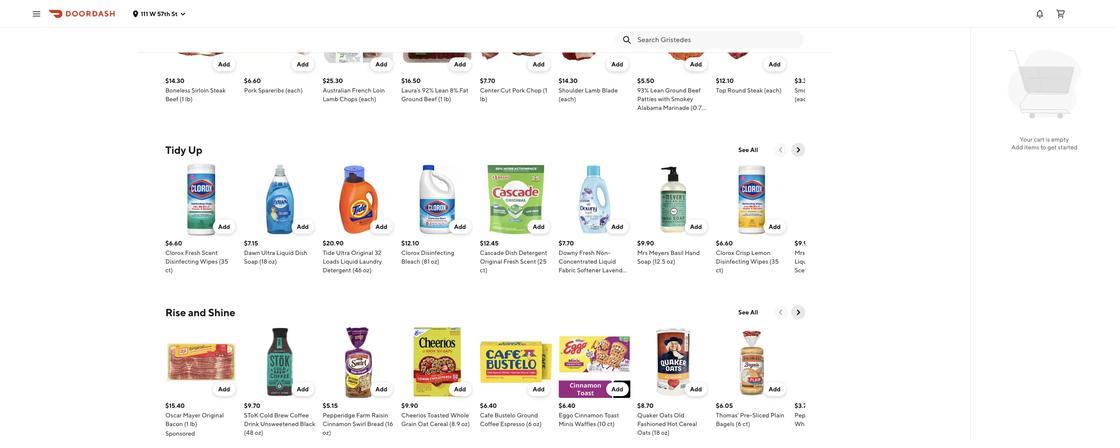 Task type: describe. For each thing, give the bounding box(es) containing it.
up
[[188, 144, 202, 156]]

minis
[[559, 421, 574, 428]]

add for $7.15 dawn ultra liquid dish soap (18 oz)
[[297, 223, 309, 230]]

$7.70 center cut pork chop (1 lb)
[[480, 77, 547, 103]]

dish inside $7.15 dawn ultra liquid dish soap (18 oz)
[[295, 250, 307, 256]]

laundry
[[359, 258, 382, 265]]

ct) for $6.60 clorox crisp lemon disinfecting wipes (35 ct)
[[716, 267, 724, 274]]

add for $14.30 boneless sirloin steak beef (1 lb)
[[218, 61, 230, 68]]

(16 inside $9.90 mrs. meyers clean day liquid dish soap basil scent (16 oz)
[[812, 267, 820, 274]]

with
[[658, 96, 670, 103]]

meyers for dish
[[808, 250, 828, 256]]

$6.40 cafe bustelo ground coffee espresso (6 oz)
[[480, 403, 542, 428]]

boneless sirloin steak beef (1 lb) image
[[165, 1, 237, 73]]

add for $7.70 center cut pork chop (1 lb)
[[533, 61, 545, 68]]

alabama
[[637, 104, 662, 111]]

laura's
[[401, 87, 421, 94]]

scent inside $9.90 mrs. meyers clean day liquid dish soap basil scent (16 oz)
[[795, 267, 811, 274]]

add for $6.60 pork spareribs (each)
[[297, 61, 309, 68]]

dawn ultra liquid dish soap (18 oz) image
[[244, 164, 316, 236]]

$25.30 australian french loin lamb chops (each)
[[323, 77, 385, 103]]

liquid inside $9.90 mrs. meyers clean day liquid dish soap basil scent (16 oz)
[[795, 258, 812, 265]]

chop
[[526, 87, 542, 94]]

cut
[[501, 87, 511, 94]]

$6.60 for $6.60 clorox fresh scent disinfecting wipes (35 ct)
[[165, 240, 182, 247]]

$6.05
[[716, 403, 733, 409]]

original inside "$12.45 cascade dish detergent original fresh scent (25 ct)"
[[480, 258, 502, 265]]

ground for $6.40
[[517, 412, 538, 419]]

old
[[674, 412, 685, 419]]

pepperidge farm raisin cinnamon swirl bread (16 oz) image
[[323, 326, 394, 398]]

oz) inside $8.70 quaker oats old fashioned hot cereal oats (18 oz)
[[661, 429, 670, 436]]

liquid inside $20.90 tide ultra original 32 loads liquid laundry detergent (46 oz)
[[341, 258, 358, 265]]

smokey
[[671, 96, 693, 103]]

unsweetened
[[260, 421, 299, 428]]

cinnamon inside $5.15 pepperidge farm raisin cinnamon swirl bread (16 oz)
[[323, 421, 351, 428]]

(48
[[244, 429, 254, 436]]

(8.9
[[449, 421, 460, 428]]

add for $8.70 quaker oats old fashioned hot cereal oats (18 oz)
[[690, 386, 702, 393]]

rise and shine
[[165, 306, 235, 319]]

lb) for $7.70 center cut pork chop (1 lb)
[[480, 96, 487, 103]]

crisp
[[736, 250, 750, 256]]

shine
[[208, 306, 235, 319]]

add for $5.50 93% lean ground beef patties with smokey alabama marinade (0.75 lb)
[[690, 61, 702, 68]]

oz) inside $3.75 pepperidge farm italian white bread (20 oz)
[[842, 421, 851, 428]]

$3.75 pepperidge farm italian white bread (20 oz)
[[795, 403, 861, 428]]

clorox for clorox crisp lemon disinfecting wipes (35 ct)
[[716, 250, 735, 256]]

oz) inside $9.90 mrs. meyers clean day liquid dish soap basil scent (16 oz)
[[821, 267, 830, 274]]

see all link for rise and shine
[[733, 306, 764, 319]]

lb) inside $16.50 laura's 92% lean 8% fat ground beef (1 lb)
[[444, 96, 451, 103]]

add for $12.45 cascade dish detergent original fresh scent (25 ct)
[[533, 223, 545, 230]]

$7.15
[[244, 240, 258, 247]]

empty
[[1052, 136, 1069, 143]]

cereal for old
[[679, 421, 697, 428]]

australian french loin lamb chops (each) image
[[323, 1, 394, 73]]

$6.05 thomas' pre-sliced plain bagels (6 ct)
[[716, 403, 785, 428]]

$14.30 shoulder lamb blade (each)
[[559, 77, 618, 103]]

beef for boneless sirloin steak beef (1 lb)
[[165, 96, 178, 103]]

(6 for bagels
[[736, 421, 742, 428]]

fresh for scent
[[185, 250, 201, 256]]

ct) for $6.05 thomas' pre-sliced plain bagels (6 ct)
[[743, 421, 750, 428]]

disinfecting for clorox fresh scent disinfecting wipes (35 ct)
[[165, 258, 199, 265]]

tidy up
[[165, 144, 202, 156]]

fashioned
[[637, 421, 666, 428]]

beef inside $16.50 laura's 92% lean 8% fat ground beef (1 lb)
[[424, 96, 437, 103]]

cafe
[[480, 412, 493, 419]]

(10
[[597, 421, 606, 428]]

(12.5
[[653, 258, 666, 265]]

started
[[1058, 144, 1078, 151]]

basil inside '$9.90 mrs meyers basil hand soap (12.5 oz)'
[[671, 250, 684, 256]]

shoulder
[[559, 87, 584, 94]]

raisin
[[372, 412, 388, 419]]

fresh inside "$12.45 cascade dish detergent original fresh scent (25 ct)"
[[504, 258, 519, 265]]

93% lean ground beef patties with smokey alabama marinade (0.75 lb) image
[[637, 1, 709, 73]]

add up $15.40 oscar mayer original bacon (1 lb) sponsored
[[218, 386, 230, 393]]

detergent inside $20.90 tide ultra original 32 loads liquid laundry detergent (46 oz)
[[323, 267, 351, 274]]

non-
[[596, 250, 611, 256]]

round
[[728, 87, 746, 94]]

(each) for top round steak (each)
[[764, 87, 782, 94]]

scent inside "$12.45 cascade dish detergent original fresh scent (25 ct)"
[[520, 258, 536, 265]]

spareribs
[[258, 87, 284, 94]]

blade
[[602, 87, 618, 94]]

add for $9.90 cheerios toasted whole grain oat cereal (8.9 oz)
[[454, 386, 466, 393]]

cheerios toasted whole grain oat cereal (8.9 oz) image
[[401, 326, 473, 398]]

hand
[[685, 250, 700, 256]]

see all link for tidy up
[[733, 143, 764, 157]]

oz) inside $7.15 dawn ultra liquid dish soap (18 oz)
[[269, 258, 277, 265]]

$15.40 oscar mayer original bacon (1 lb) sponsored
[[165, 403, 224, 437]]

lean inside $5.50 93% lean ground beef patties with smokey alabama marinade (0.75 lb)
[[650, 87, 664, 94]]

93%
[[637, 87, 649, 94]]

thomas'
[[716, 412, 739, 419]]

thomas' pre-sliced plain bagels (6 ct) image
[[716, 326, 788, 398]]

cart
[[1034, 136, 1045, 143]]

lb) inside $5.50 93% lean ground beef patties with smokey alabama marinade (0.75 lb)
[[637, 113, 645, 120]]

ct) for $6.60 clorox fresh scent disinfecting wipes (35 ct)
[[165, 267, 173, 274]]

to
[[1041, 144, 1047, 151]]

$20.90 tide ultra original 32 loads liquid laundry detergent (46 oz)
[[323, 240, 382, 274]]

is
[[1046, 136, 1050, 143]]

$8.70
[[637, 403, 654, 409]]

stok
[[244, 412, 258, 419]]

oscar
[[165, 412, 182, 419]]

ground for $5.50
[[665, 87, 687, 94]]

patties
[[637, 96, 657, 103]]

all for rise and shine
[[751, 309, 758, 316]]

$7.15 dawn ultra liquid dish soap (18 oz)
[[244, 240, 307, 265]]

ultra for (18
[[261, 250, 275, 256]]

notification bell image
[[1035, 8, 1045, 19]]

disinfecting for clorox crisp lemon disinfecting wipes (35 ct)
[[716, 258, 750, 265]]

add for $20.90 tide ultra original 32 loads liquid laundry detergent (46 oz)
[[376, 223, 388, 230]]

oz) inside $9.70 stok cold brew coffee drink unsweetened black (48 oz)
[[255, 429, 263, 436]]

$9.90 for mrs.
[[795, 240, 812, 247]]

laura's 92% lean 8% fat ground beef (1 lb) image
[[401, 1, 473, 73]]

add for $9.70 stok cold brew coffee drink unsweetened black (48 oz)
[[297, 386, 309, 393]]

add for $9.90 mrs meyers basil hand soap (12.5 oz)
[[690, 223, 702, 230]]

$6.60 pork spareribs (each)
[[244, 77, 303, 94]]

cold
[[260, 412, 273, 419]]

lavender
[[602, 267, 628, 274]]

oz) inside $20.90 tide ultra original 32 loads liquid laundry detergent (46 oz)
[[363, 267, 372, 274]]

$9.90 mrs meyers basil hand soap (12.5 oz)
[[637, 240, 700, 265]]

add for $6.05 thomas' pre-sliced plain bagels (6 ct)
[[769, 386, 781, 393]]

eggo cinnamon toast minis waffles (10 ct) image
[[559, 326, 631, 398]]

next button of carousel image for tidy up
[[794, 146, 803, 154]]

soap for mrs
[[637, 258, 651, 265]]

quaker
[[637, 412, 658, 419]]

bones
[[835, 87, 852, 94]]

$16.50 laura's 92% lean 8% fat ground beef (1 lb)
[[401, 77, 469, 103]]

lemon
[[752, 250, 771, 256]]

(1 inside $16.50 laura's 92% lean 8% fat ground beef (1 lb)
[[438, 96, 443, 103]]

ct) inside "$12.45 cascade dish detergent original fresh scent (25 ct)"
[[480, 267, 488, 274]]

$5.50 93% lean ground beef patties with smokey alabama marinade (0.75 lb)
[[637, 77, 706, 120]]

(each) for smoked neck bones (each)
[[795, 96, 812, 103]]

bread inside $3.75 pepperidge farm italian white bread (20 oz)
[[813, 421, 830, 428]]

st
[[171, 10, 178, 17]]

dish inside "$12.45 cascade dish detergent original fresh scent (25 ct)"
[[505, 250, 518, 256]]

drink
[[244, 421, 259, 428]]

Search Gristedes search field
[[638, 35, 797, 45]]

day
[[847, 250, 858, 256]]

oz) inside $6.40 cafe bustelo ground coffee espresso (6 oz)
[[533, 421, 542, 428]]

(each) inside $6.60 pork spareribs (each)
[[285, 87, 303, 94]]

$3.75
[[795, 403, 811, 409]]

bread inside $5.15 pepperidge farm raisin cinnamon swirl bread (16 oz)
[[367, 421, 384, 428]]

lamb inside "$14.30 shoulder lamb blade (each)"
[[585, 87, 601, 94]]

$6.40 for eggo
[[559, 403, 576, 409]]

top round steak (each) image
[[716, 1, 788, 73]]

pork inside $7.70 center cut pork chop (1 lb)
[[512, 87, 525, 94]]

$25.30
[[323, 77, 343, 84]]

meyers for (12.5
[[649, 250, 669, 256]]

add for $25.30 australian french loin lamb chops (each)
[[376, 61, 388, 68]]

$9.90 for cheerios
[[401, 403, 418, 409]]

8%
[[450, 87, 458, 94]]

coffee for stok cold brew coffee drink unsweetened black (48 oz)
[[290, 412, 309, 419]]

waffles
[[575, 421, 596, 428]]

steak for sirloin
[[210, 87, 226, 94]]

clorox fresh scent disinfecting wipes (35 ct) image
[[165, 164, 237, 236]]

cinnamon inside $6.40 eggo cinnamon toast minis waffles (10 ct)
[[575, 412, 603, 419]]

$8.70 quaker oats old fashioned hot cereal oats (18 oz)
[[637, 403, 697, 436]]

center cut pork chop (1 lb) image
[[480, 1, 552, 73]]

$7.70 for $7.70 downy fresh non- concentrated liquid fabric softener lavender dream (50 oz)
[[559, 240, 574, 247]]

get
[[1048, 144, 1057, 151]]

ct) for $6.40 eggo cinnamon toast minis waffles (10 ct)
[[607, 421, 615, 428]]

$12.10 clorox disinfecting bleach (81 oz)
[[401, 240, 454, 265]]

(6 for espresso
[[526, 421, 532, 428]]

soap for dawn
[[244, 258, 258, 265]]

quaker oats old fashioned hot cereal oats (18 oz) image
[[637, 326, 709, 398]]

downy fresh non-concentrated liquid fabric softener lavender dream (50 oz) image
[[559, 164, 631, 236]]

your
[[1020, 136, 1033, 143]]

liquid inside $7.15 dawn ultra liquid dish soap (18 oz)
[[276, 250, 294, 256]]

lb) for $14.30 boneless sirloin steak beef (1 lb)
[[185, 96, 193, 103]]

$9.90 cheerios toasted whole grain oat cereal (8.9 oz)
[[401, 403, 470, 428]]

1 vertical spatial oats
[[637, 429, 651, 436]]

fabric
[[559, 267, 576, 274]]

neck
[[819, 87, 833, 94]]

$14.30 boneless sirloin steak beef (1 lb)
[[165, 77, 226, 103]]

lamb inside $25.30 australian french loin lamb chops (each)
[[323, 96, 338, 103]]

$3.30
[[795, 77, 811, 84]]

concentrated
[[559, 258, 598, 265]]



Task type: locate. For each thing, give the bounding box(es) containing it.
cinnamon up waffles at the right of the page
[[575, 412, 603, 419]]

ultra inside $7.15 dawn ultra liquid dish soap (18 oz)
[[261, 250, 275, 256]]

1 ultra from the left
[[261, 250, 275, 256]]

w
[[149, 10, 156, 17]]

plain
[[771, 412, 785, 419]]

2 ultra from the left
[[336, 250, 350, 256]]

0 horizontal spatial coffee
[[290, 412, 309, 419]]

$6.60 for $6.60 clorox crisp lemon disinfecting wipes (35 ct)
[[716, 240, 733, 247]]

2 vertical spatial scent
[[795, 267, 811, 274]]

swirl
[[353, 421, 366, 428]]

original down cascade
[[480, 258, 502, 265]]

mrs meyers basil hand soap (12.5 oz) image
[[637, 164, 709, 236]]

ct) inside $6.60 clorox fresh scent disinfecting wipes (35 ct)
[[165, 267, 173, 274]]

0 horizontal spatial $6.60
[[165, 240, 182, 247]]

$14.30 for $14.30 shoulder lamb blade (each)
[[559, 77, 578, 84]]

scent left dawn
[[202, 250, 218, 256]]

0 horizontal spatial pepperidge
[[323, 412, 355, 419]]

pepperidge inside $5.15 pepperidge farm raisin cinnamon swirl bread (16 oz)
[[323, 412, 355, 419]]

oats down fashioned
[[637, 429, 651, 436]]

$7.70 up downy
[[559, 240, 574, 247]]

$7.70 downy fresh non- concentrated liquid fabric softener lavender dream (50 oz)
[[559, 240, 628, 283]]

1 horizontal spatial coffee
[[480, 421, 499, 428]]

beef inside $5.50 93% lean ground beef patties with smokey alabama marinade (0.75 lb)
[[688, 87, 701, 94]]

see all left previous button of carousel icon
[[739, 146, 758, 153]]

ground
[[665, 87, 687, 94], [401, 96, 423, 103], [517, 412, 538, 419]]

boneless
[[165, 87, 190, 94]]

$9.90 inside $9.90 cheerios toasted whole grain oat cereal (8.9 oz)
[[401, 403, 418, 409]]

(1 for $15.40 oscar mayer original bacon (1 lb) sponsored
[[184, 421, 189, 428]]

original right mayer
[[202, 412, 224, 419]]

57th
[[157, 10, 170, 17]]

add up $12.10 clorox disinfecting bleach (81 oz)
[[454, 223, 466, 230]]

(each) right the spareribs
[[285, 87, 303, 94]]

1 horizontal spatial cinnamon
[[575, 412, 603, 419]]

1 horizontal spatial meyers
[[808, 250, 828, 256]]

next button of carousel image
[[794, 146, 803, 154], [794, 308, 803, 317]]

all left previous button of carousel image
[[751, 309, 758, 316]]

1 vertical spatial ground
[[401, 96, 423, 103]]

liquid inside $7.70 downy fresh non- concentrated liquid fabric softener lavender dream (50 oz)
[[599, 258, 616, 265]]

$9.70
[[244, 403, 260, 409]]

stok cold brew coffee drink unsweetened black (48 oz) image
[[244, 326, 316, 398]]

$9.90 mrs. meyers clean day liquid dish soap basil scent (16 oz)
[[795, 240, 858, 274]]

toasted
[[428, 412, 449, 419]]

(35 inside $6.60 clorox fresh scent disinfecting wipes (35 ct)
[[219, 258, 228, 265]]

see all left previous button of carousel image
[[739, 309, 758, 316]]

2 vertical spatial original
[[202, 412, 224, 419]]

wipes for lemon
[[751, 258, 769, 265]]

(6 inside $6.05 thomas' pre-sliced plain bagels (6 ct)
[[736, 421, 742, 428]]

2 wipes from the left
[[751, 258, 769, 265]]

0 horizontal spatial pork
[[244, 87, 257, 94]]

lean left 8%
[[435, 87, 449, 94]]

0 horizontal spatial (35
[[219, 258, 228, 265]]

1 horizontal spatial beef
[[424, 96, 437, 103]]

see all for rise and shine
[[739, 309, 758, 316]]

$12.10 for clorox
[[401, 240, 419, 247]]

2 (6 from the left
[[736, 421, 742, 428]]

meyers up (12.5
[[649, 250, 669, 256]]

bread
[[367, 421, 384, 428], [813, 421, 830, 428]]

1 horizontal spatial basil
[[842, 258, 855, 265]]

ground inside $6.40 cafe bustelo ground coffee espresso (6 oz)
[[517, 412, 538, 419]]

$9.90 inside '$9.90 mrs meyers basil hand soap (12.5 oz)'
[[637, 240, 654, 247]]

items
[[1025, 144, 1040, 151]]

1 meyers from the left
[[649, 250, 669, 256]]

add up hand
[[690, 223, 702, 230]]

1 horizontal spatial farm
[[828, 412, 843, 419]]

scent down mrs.
[[795, 267, 811, 274]]

detergent down the loads
[[323, 267, 351, 274]]

beef down the 92%
[[424, 96, 437, 103]]

1 wipes from the left
[[200, 258, 218, 265]]

basil down day
[[842, 258, 855, 265]]

liquid up '(46'
[[341, 258, 358, 265]]

add inside your cart is empty add items to get started
[[1012, 144, 1023, 151]]

2 soap from the left
[[637, 258, 651, 265]]

$12.10 top round steak (each)
[[716, 77, 782, 94]]

3 soap from the left
[[827, 258, 841, 265]]

(each) for shoulder lamb blade (each)
[[559, 96, 576, 103]]

original for $15.40 oscar mayer original bacon (1 lb) sponsored
[[202, 412, 224, 419]]

1 all from the top
[[751, 146, 758, 153]]

$6.40 for cafe
[[480, 403, 497, 409]]

empty retail cart image
[[1004, 43, 1086, 125]]

2 cereal from the left
[[679, 421, 697, 428]]

1 vertical spatial original
[[480, 258, 502, 265]]

0 horizontal spatial disinfecting
[[165, 258, 199, 265]]

add up raisin on the left of page
[[376, 386, 388, 393]]

$6.40 up eggo
[[559, 403, 576, 409]]

mrs.
[[795, 250, 807, 256]]

disinfecting inside $12.10 clorox disinfecting bleach (81 oz)
[[421, 250, 454, 256]]

1 steak from the left
[[210, 87, 226, 94]]

0 horizontal spatial lamb
[[323, 96, 338, 103]]

add up $7.70 downy fresh non- concentrated liquid fabric softener lavender dream (50 oz) on the bottom
[[612, 223, 624, 230]]

1 (35 from the left
[[219, 258, 228, 265]]

pepperidge inside $3.75 pepperidge farm italian white bread (20 oz)
[[795, 412, 827, 419]]

soap inside $9.90 mrs. meyers clean day liquid dish soap basil scent (16 oz)
[[827, 258, 841, 265]]

liquid
[[276, 250, 294, 256], [341, 258, 358, 265], [599, 258, 616, 265], [795, 258, 812, 265]]

0 horizontal spatial farm
[[356, 412, 370, 419]]

add for $6.60 clorox fresh scent disinfecting wipes (35 ct)
[[218, 223, 230, 230]]

1 horizontal spatial wipes
[[751, 258, 769, 265]]

add up the loin
[[376, 61, 388, 68]]

add for $12.10 clorox disinfecting bleach (81 oz)
[[454, 223, 466, 230]]

0 horizontal spatial (18
[[259, 258, 267, 265]]

lamb down australian
[[323, 96, 338, 103]]

add up black
[[297, 386, 309, 393]]

1 farm from the left
[[356, 412, 370, 419]]

see all for tidy up
[[739, 146, 758, 153]]

add up $7.15 dawn ultra liquid dish soap (18 oz)
[[297, 223, 309, 230]]

lean
[[435, 87, 449, 94], [650, 87, 664, 94]]

1 see from the top
[[739, 146, 749, 153]]

french
[[352, 87, 372, 94]]

$7.70 inside $7.70 downy fresh non- concentrated liquid fabric softener lavender dream (50 oz)
[[559, 240, 574, 247]]

dish inside $9.90 mrs. meyers clean day liquid dish soap basil scent (16 oz)
[[814, 258, 826, 265]]

pepperidge down $5.15
[[323, 412, 355, 419]]

2 horizontal spatial beef
[[688, 87, 701, 94]]

ground up espresso
[[517, 412, 538, 419]]

lb) inside $7.70 center cut pork chop (1 lb)
[[480, 96, 487, 103]]

add up plain
[[769, 386, 781, 393]]

2 (35 from the left
[[770, 258, 779, 265]]

0 vertical spatial (16
[[812, 267, 820, 274]]

ultra right dawn
[[261, 250, 275, 256]]

2 $6.40 from the left
[[559, 403, 576, 409]]

oats
[[659, 412, 673, 419], [637, 429, 651, 436]]

marinade
[[663, 104, 690, 111]]

add up whole
[[454, 386, 466, 393]]

add up $6.60 clorox fresh scent disinfecting wipes (35 ct)
[[218, 223, 230, 230]]

lb) down center
[[480, 96, 487, 103]]

pepperidge up the white
[[795, 412, 827, 419]]

wipes for scent
[[200, 258, 218, 265]]

see for tidy up
[[739, 146, 749, 153]]

meyers inside $9.90 mrs. meyers clean day liquid dish soap basil scent (16 oz)
[[808, 250, 828, 256]]

2 clorox from the left
[[401, 250, 420, 256]]

beef
[[688, 87, 701, 94], [165, 96, 178, 103], [424, 96, 437, 103]]

2 horizontal spatial original
[[480, 258, 502, 265]]

clean
[[829, 250, 846, 256]]

1 $6.40 from the left
[[480, 403, 497, 409]]

oat
[[418, 421, 429, 428]]

steak right 'sirloin'
[[210, 87, 226, 94]]

2 bread from the left
[[813, 421, 830, 428]]

coffee inside $9.70 stok cold brew coffee drink unsweetened black (48 oz)
[[290, 412, 309, 419]]

111 w 57th st
[[141, 10, 178, 17]]

0 horizontal spatial oats
[[637, 429, 651, 436]]

1 vertical spatial coffee
[[480, 421, 499, 428]]

add up chop
[[533, 61, 545, 68]]

0 horizontal spatial dish
[[295, 250, 307, 256]]

add
[[218, 61, 230, 68], [297, 61, 309, 68], [376, 61, 388, 68], [454, 61, 466, 68], [533, 61, 545, 68], [612, 61, 624, 68], [690, 61, 702, 68], [769, 61, 781, 68], [1012, 144, 1023, 151], [218, 223, 230, 230], [297, 223, 309, 230], [376, 223, 388, 230], [454, 223, 466, 230], [533, 223, 545, 230], [612, 223, 624, 230], [690, 223, 702, 230], [769, 223, 781, 230], [218, 386, 230, 393], [297, 386, 309, 393], [376, 386, 388, 393], [454, 386, 466, 393], [533, 386, 545, 393], [612, 386, 624, 393], [690, 386, 702, 393], [769, 386, 781, 393]]

(35 for lemon
[[770, 258, 779, 265]]

add up the $12.10 top round steak (each)
[[769, 61, 781, 68]]

clorox for clorox disinfecting bleach (81 oz)
[[401, 250, 420, 256]]

dawn
[[244, 250, 260, 256]]

farm for bread
[[356, 412, 370, 419]]

sliced
[[753, 412, 770, 419]]

(18 down dawn
[[259, 258, 267, 265]]

1 (6 from the left
[[526, 421, 532, 428]]

next button of carousel image for rise and shine
[[794, 308, 803, 317]]

0 vertical spatial ground
[[665, 87, 687, 94]]

2 horizontal spatial clorox
[[716, 250, 735, 256]]

0 vertical spatial $7.70
[[480, 77, 496, 84]]

0 horizontal spatial ultra
[[261, 250, 275, 256]]

0 horizontal spatial (6
[[526, 421, 532, 428]]

1 vertical spatial cinnamon
[[323, 421, 351, 428]]

add for $12.10 top round steak (each)
[[769, 61, 781, 68]]

0 vertical spatial see
[[739, 146, 749, 153]]

(1 for $7.70 center cut pork chop (1 lb)
[[543, 87, 547, 94]]

oats up hot
[[659, 412, 673, 419]]

0 vertical spatial see all link
[[733, 143, 764, 157]]

2 see from the top
[[739, 309, 749, 316]]

3 clorox from the left
[[716, 250, 735, 256]]

previous button of carousel image
[[777, 308, 785, 317]]

see for rise and shine
[[739, 309, 749, 316]]

0 horizontal spatial $12.10
[[401, 240, 419, 247]]

(6 down pre- in the bottom of the page
[[736, 421, 742, 428]]

scent inside $6.60 clorox fresh scent disinfecting wipes (35 ct)
[[202, 250, 218, 256]]

0 vertical spatial scent
[[202, 250, 218, 256]]

clorox crisp lemon disinfecting wipes (35 ct) image
[[716, 164, 788, 236]]

cinnamon down $5.15
[[323, 421, 351, 428]]

1 vertical spatial lamb
[[323, 96, 338, 103]]

all for tidy up
[[751, 146, 758, 153]]

0 vertical spatial cinnamon
[[575, 412, 603, 419]]

0 vertical spatial (18
[[259, 258, 267, 265]]

dream
[[559, 276, 577, 283]]

cereal inside $9.90 cheerios toasted whole grain oat cereal (8.9 oz)
[[430, 421, 448, 428]]

(each) inside $25.30 australian french loin lamb chops (each)
[[359, 96, 376, 103]]

1 horizontal spatial $6.60
[[244, 77, 261, 84]]

0 horizontal spatial soap
[[244, 258, 258, 265]]

1 horizontal spatial $14.30
[[559, 77, 578, 84]]

0 horizontal spatial cinnamon
[[323, 421, 351, 428]]

(81
[[422, 258, 430, 265]]

lean inside $16.50 laura's 92% lean 8% fat ground beef (1 lb)
[[435, 87, 449, 94]]

see left previous button of carousel image
[[739, 309, 749, 316]]

oz) inside $7.70 downy fresh non- concentrated liquid fabric softener lavender dream (50 oz)
[[590, 276, 599, 283]]

0 vertical spatial next button of carousel image
[[794, 146, 803, 154]]

92%
[[422, 87, 434, 94]]

2 farm from the left
[[828, 412, 843, 419]]

coffee down the cafe
[[480, 421, 499, 428]]

1 see all from the top
[[739, 146, 758, 153]]

2 next button of carousel image from the top
[[794, 308, 803, 317]]

cereal inside $8.70 quaker oats old fashioned hot cereal oats (18 oz)
[[679, 421, 697, 428]]

1 vertical spatial $12.10
[[401, 240, 419, 247]]

0 vertical spatial all
[[751, 146, 758, 153]]

(50
[[579, 276, 589, 283]]

wipes inside $6.60 clorox crisp lemon disinfecting wipes (35 ct)
[[751, 258, 769, 265]]

liquid down non-
[[599, 258, 616, 265]]

0 horizontal spatial bread
[[367, 421, 384, 428]]

espresso
[[500, 421, 525, 428]]

$16.50
[[401, 77, 421, 84]]

lb) down 8%
[[444, 96, 451, 103]]

cereal down old
[[679, 421, 697, 428]]

beef up smokey
[[688, 87, 701, 94]]

0 items, open order cart image
[[1056, 8, 1066, 19]]

2 horizontal spatial ground
[[665, 87, 687, 94]]

bacon
[[165, 421, 183, 428]]

(35 inside $6.60 clorox crisp lemon disinfecting wipes (35 ct)
[[770, 258, 779, 265]]

downy
[[559, 250, 578, 256]]

original
[[351, 250, 373, 256], [480, 258, 502, 265], [202, 412, 224, 419]]

2 horizontal spatial fresh
[[579, 250, 595, 256]]

bread down raisin on the left of page
[[367, 421, 384, 428]]

wipes inside $6.60 clorox fresh scent disinfecting wipes (35 ct)
[[200, 258, 218, 265]]

$6.60 clorox fresh scent disinfecting wipes (35 ct)
[[165, 240, 228, 274]]

mayer
[[183, 412, 200, 419]]

oz) inside $9.90 cheerios toasted whole grain oat cereal (8.9 oz)
[[462, 421, 470, 428]]

(18 down fashioned
[[652, 429, 660, 436]]

hot
[[667, 421, 678, 428]]

$6.60
[[244, 77, 261, 84], [165, 240, 182, 247], [716, 240, 733, 247]]

(each) down smoked
[[795, 96, 812, 103]]

ct) inside $6.40 eggo cinnamon toast minis waffles (10 ct)
[[607, 421, 615, 428]]

2 horizontal spatial scent
[[795, 267, 811, 274]]

$12.45 cascade dish detergent original fresh scent (25 ct)
[[480, 240, 547, 274]]

ultra
[[261, 250, 275, 256], [336, 250, 350, 256]]

cheerios
[[401, 412, 426, 419]]

fat
[[460, 87, 469, 94]]

(25
[[537, 258, 547, 265]]

add up $6.60 pork spareribs (each)
[[297, 61, 309, 68]]

$9.90 inside $9.90 mrs. meyers clean day liquid dish soap basil scent (16 oz)
[[795, 240, 812, 247]]

1 $14.30 from the left
[[165, 77, 185, 84]]

eggo
[[559, 412, 573, 419]]

lb)
[[185, 96, 193, 103], [444, 96, 451, 103], [480, 96, 487, 103], [637, 113, 645, 120], [190, 421, 197, 428]]

clorox disinfecting bleach (81 oz) image
[[401, 164, 473, 236]]

(1 inside $15.40 oscar mayer original bacon (1 lb) sponsored
[[184, 421, 189, 428]]

add for $6.60 clorox crisp lemon disinfecting wipes (35 ct)
[[769, 223, 781, 230]]

rise and shine link
[[165, 306, 235, 319]]

1 vertical spatial (16
[[385, 421, 393, 428]]

meyers
[[649, 250, 669, 256], [808, 250, 828, 256]]

ground inside $16.50 laura's 92% lean 8% fat ground beef (1 lb)
[[401, 96, 423, 103]]

lean up with
[[650, 87, 664, 94]]

see all
[[739, 146, 758, 153], [739, 309, 758, 316]]

0 horizontal spatial wipes
[[200, 258, 218, 265]]

add for $7.70 downy fresh non- concentrated liquid fabric softener lavender dream (50 oz)
[[612, 223, 624, 230]]

$14.30 inside "$14.30 shoulder lamb blade (each)"
[[559, 77, 578, 84]]

lb) down alabama on the top right of page
[[637, 113, 645, 120]]

next button of carousel image right previous button of carousel image
[[794, 308, 803, 317]]

1 horizontal spatial (6
[[736, 421, 742, 428]]

0 horizontal spatial clorox
[[165, 250, 184, 256]]

bread left (20
[[813, 421, 830, 428]]

2 steak from the left
[[747, 87, 763, 94]]

1 horizontal spatial (18
[[652, 429, 660, 436]]

(6 inside $6.40 cafe bustelo ground coffee espresso (6 oz)
[[526, 421, 532, 428]]

add for $14.30 shoulder lamb blade (each)
[[612, 61, 624, 68]]

1 horizontal spatial ground
[[517, 412, 538, 419]]

original up laundry at the left bottom
[[351, 250, 373, 256]]

0 horizontal spatial lean
[[435, 87, 449, 94]]

fresh for non-
[[579, 250, 595, 256]]

see left previous button of carousel icon
[[739, 146, 749, 153]]

$9.70 stok cold brew coffee drink unsweetened black (48 oz)
[[244, 403, 315, 436]]

whole
[[451, 412, 469, 419]]

top
[[716, 87, 726, 94]]

0 horizontal spatial meyers
[[649, 250, 669, 256]]

1 pork from the left
[[244, 87, 257, 94]]

2 horizontal spatial soap
[[827, 258, 841, 265]]

ct) inside $6.05 thomas' pre-sliced plain bagels (6 ct)
[[743, 421, 750, 428]]

(each) down french
[[359, 96, 376, 103]]

and
[[188, 306, 206, 319]]

$6.60 inside $6.60 clorox fresh scent disinfecting wipes (35 ct)
[[165, 240, 182, 247]]

$3.30 smoked neck bones (each)
[[795, 77, 852, 103]]

1 clorox from the left
[[165, 250, 184, 256]]

1 vertical spatial (18
[[652, 429, 660, 436]]

$7.70 up center
[[480, 77, 496, 84]]

all left previous button of carousel icon
[[751, 146, 758, 153]]

(16 inside $5.15 pepperidge farm raisin cinnamon swirl bread (16 oz)
[[385, 421, 393, 428]]

1 soap from the left
[[244, 258, 258, 265]]

0 horizontal spatial original
[[202, 412, 224, 419]]

pepperidge for $5.15
[[323, 412, 355, 419]]

1 horizontal spatial disinfecting
[[421, 250, 454, 256]]

clorox inside $6.60 clorox crisp lemon disinfecting wipes (35 ct)
[[716, 250, 735, 256]]

disinfecting inside $6.60 clorox fresh scent disinfecting wipes (35 ct)
[[165, 258, 199, 265]]

original inside $20.90 tide ultra original 32 loads liquid laundry detergent (46 oz)
[[351, 250, 373, 256]]

(18
[[259, 258, 267, 265], [652, 429, 660, 436]]

meyers right mrs.
[[808, 250, 828, 256]]

farm up (20
[[828, 412, 843, 419]]

pork left the spareribs
[[244, 87, 257, 94]]

2 meyers from the left
[[808, 250, 828, 256]]

soap down clean
[[827, 258, 841, 265]]

111 w 57th st button
[[132, 10, 186, 17]]

oz) inside '$9.90 mrs meyers basil hand soap (12.5 oz)'
[[667, 258, 675, 265]]

2 pepperidge from the left
[[795, 412, 827, 419]]

scent left (25
[[520, 258, 536, 265]]

1 pepperidge from the left
[[323, 412, 355, 419]]

coffee
[[290, 412, 309, 419], [480, 421, 499, 428]]

steak for round
[[747, 87, 763, 94]]

1 vertical spatial next button of carousel image
[[794, 308, 803, 317]]

1 horizontal spatial $9.90
[[637, 240, 654, 247]]

beef for 93% lean ground beef patties with smokey alabama marinade (0.75 lb)
[[688, 87, 701, 94]]

add down your
[[1012, 144, 1023, 151]]

(each) down the shoulder
[[559, 96, 576, 103]]

add up $8.70 quaker oats old fashioned hot cereal oats (18 oz)
[[690, 386, 702, 393]]

$6.40 eggo cinnamon toast minis waffles (10 ct)
[[559, 403, 619, 428]]

oz) inside $5.15 pepperidge farm raisin cinnamon swirl bread (16 oz)
[[323, 429, 331, 436]]

1 horizontal spatial detergent
[[519, 250, 547, 256]]

see all link
[[733, 143, 764, 157], [733, 306, 764, 319]]

1 horizontal spatial cereal
[[679, 421, 697, 428]]

0 vertical spatial basil
[[671, 250, 684, 256]]

meyers inside '$9.90 mrs meyers basil hand soap (12.5 oz)'
[[649, 250, 669, 256]]

0 horizontal spatial steak
[[210, 87, 226, 94]]

farm up "swirl"
[[356, 412, 370, 419]]

add up (25
[[533, 223, 545, 230]]

1 vertical spatial see all link
[[733, 306, 764, 319]]

oscar mayer original bacon (1 lb) image
[[165, 326, 237, 398]]

(6 right espresso
[[526, 421, 532, 428]]

oz) inside $12.10 clorox disinfecting bleach (81 oz)
[[431, 258, 440, 265]]

32
[[375, 250, 382, 256]]

0 vertical spatial original
[[351, 250, 373, 256]]

1 horizontal spatial fresh
[[504, 258, 519, 265]]

bustelo
[[495, 412, 516, 419]]

$9.90 up mrs
[[637, 240, 654, 247]]

1 bread from the left
[[367, 421, 384, 428]]

open menu image
[[31, 8, 42, 19]]

1 vertical spatial detergent
[[323, 267, 351, 274]]

$14.30 inside $14.30 boneless sirloin steak beef (1 lb)
[[165, 77, 185, 84]]

0 horizontal spatial ground
[[401, 96, 423, 103]]

lb) for $15.40 oscar mayer original bacon (1 lb) sponsored
[[190, 421, 197, 428]]

$12.10 for top
[[716, 77, 734, 84]]

$14.30 up the shoulder
[[559, 77, 578, 84]]

dish
[[295, 250, 307, 256], [505, 250, 518, 256], [814, 258, 826, 265]]

add up 32
[[376, 223, 388, 230]]

pork spareribs (each) image
[[244, 1, 316, 73]]

(1 for $14.30 boneless sirloin steak beef (1 lb)
[[180, 96, 184, 103]]

basil
[[671, 250, 684, 256], [842, 258, 855, 265]]

shoulder lamb blade (each) image
[[559, 1, 631, 73]]

(1 inside $14.30 boneless sirloin steak beef (1 lb)
[[180, 96, 184, 103]]

1 lean from the left
[[435, 87, 449, 94]]

0 vertical spatial detergent
[[519, 250, 547, 256]]

2 horizontal spatial $6.60
[[716, 240, 733, 247]]

0 horizontal spatial cereal
[[430, 421, 448, 428]]

steak inside the $12.10 top round steak (each)
[[747, 87, 763, 94]]

1 horizontal spatial ultra
[[336, 250, 350, 256]]

$7.70 inside $7.70 center cut pork chop (1 lb)
[[480, 77, 496, 84]]

ultra for liquid
[[336, 250, 350, 256]]

scent
[[202, 250, 218, 256], [520, 258, 536, 265], [795, 267, 811, 274]]

0 horizontal spatial $6.40
[[480, 403, 497, 409]]

$7.70
[[480, 77, 496, 84], [559, 240, 574, 247]]

1 horizontal spatial pepperidge
[[795, 412, 827, 419]]

farm inside $3.75 pepperidge farm italian white bread (20 oz)
[[828, 412, 843, 419]]

coffee up black
[[290, 412, 309, 419]]

soap down dawn
[[244, 258, 258, 265]]

0 horizontal spatial detergent
[[323, 267, 351, 274]]

ground inside $5.50 93% lean ground beef patties with smokey alabama marinade (0.75 lb)
[[665, 87, 687, 94]]

$6.60 inside $6.60 pork spareribs (each)
[[244, 77, 261, 84]]

previous button of carousel image
[[777, 146, 785, 154]]

add for $16.50 laura's 92% lean 8% fat ground beef (1 lb)
[[454, 61, 466, 68]]

$12.45
[[480, 240, 499, 247]]

add up $14.30 boneless sirloin steak beef (1 lb)
[[218, 61, 230, 68]]

add up fat
[[454, 61, 466, 68]]

(6
[[526, 421, 532, 428], [736, 421, 742, 428]]

(each) left smoked
[[764, 87, 782, 94]]

0 vertical spatial lamb
[[585, 87, 601, 94]]

1 horizontal spatial $12.10
[[716, 77, 734, 84]]

farm for (20
[[828, 412, 843, 419]]

1 horizontal spatial oats
[[659, 412, 673, 419]]

2 see all link from the top
[[733, 306, 764, 319]]

liquid right dawn
[[276, 250, 294, 256]]

ct) inside $6.60 clorox crisp lemon disinfecting wipes (35 ct)
[[716, 267, 724, 274]]

ground up smokey
[[665, 87, 687, 94]]

$9.90 up cheerios
[[401, 403, 418, 409]]

basil inside $9.90 mrs. meyers clean day liquid dish soap basil scent (16 oz)
[[842, 258, 855, 265]]

see all link left previous button of carousel image
[[733, 306, 764, 319]]

$12.10 inside the $12.10 top round steak (each)
[[716, 77, 734, 84]]

bleach
[[401, 258, 421, 265]]

$12.10 up top
[[716, 77, 734, 84]]

loads
[[323, 258, 339, 265]]

add up lemon
[[769, 223, 781, 230]]

(35
[[219, 258, 228, 265], [770, 258, 779, 265]]

$12.10
[[716, 77, 734, 84], [401, 240, 419, 247]]

2 $14.30 from the left
[[559, 77, 578, 84]]

1 horizontal spatial original
[[351, 250, 373, 256]]

0 vertical spatial $12.10
[[716, 77, 734, 84]]

add up $6.40 cafe bustelo ground coffee espresso (6 oz)
[[533, 386, 545, 393]]

clorox inside $6.60 clorox fresh scent disinfecting wipes (35 ct)
[[165, 250, 184, 256]]

add up blade
[[612, 61, 624, 68]]

2 pork from the left
[[512, 87, 525, 94]]

1 vertical spatial see
[[739, 309, 749, 316]]

coffee inside $6.40 cafe bustelo ground coffee espresso (6 oz)
[[480, 421, 499, 428]]

lamb left blade
[[585, 87, 601, 94]]

add for $6.40 eggo cinnamon toast minis waffles (10 ct)
[[612, 386, 624, 393]]

0 vertical spatial oats
[[659, 412, 673, 419]]

1 horizontal spatial scent
[[520, 258, 536, 265]]

soap down mrs
[[637, 258, 651, 265]]

tide ultra original 32 loads liquid laundry detergent (46 oz) image
[[323, 164, 394, 236]]

lb) down mayer
[[190, 421, 197, 428]]

$6.40 inside $6.40 eggo cinnamon toast minis waffles (10 ct)
[[559, 403, 576, 409]]

fresh inside $7.70 downy fresh non- concentrated liquid fabric softener lavender dream (50 oz)
[[579, 250, 595, 256]]

pork inside $6.60 pork spareribs (each)
[[244, 87, 257, 94]]

clorox for clorox fresh scent disinfecting wipes (35 ct)
[[165, 250, 184, 256]]

add for $6.40 cafe bustelo ground coffee espresso (6 oz)
[[533, 386, 545, 393]]

basil left hand
[[671, 250, 684, 256]]

2 all from the top
[[751, 309, 758, 316]]

$9.90 up mrs.
[[795, 240, 812, 247]]

1 horizontal spatial lean
[[650, 87, 664, 94]]

ground down "laura's" at the top left
[[401, 96, 423, 103]]

pork right cut
[[512, 87, 525, 94]]

1 horizontal spatial clorox
[[401, 250, 420, 256]]

2 horizontal spatial dish
[[814, 258, 826, 265]]

cafe bustelo ground coffee espresso (6 oz) image
[[480, 326, 552, 398]]

detergent inside "$12.45 cascade dish detergent original fresh scent (25 ct)"
[[519, 250, 547, 256]]

(18 inside $7.15 dawn ultra liquid dish soap (18 oz)
[[259, 258, 267, 265]]

cereal for whole
[[430, 421, 448, 428]]

0 vertical spatial coffee
[[290, 412, 309, 419]]

(18 inside $8.70 quaker oats old fashioned hot cereal oats (18 oz)
[[652, 429, 660, 436]]

(each) inside the $12.10 top round steak (each)
[[764, 87, 782, 94]]

$14.30 for $14.30 boneless sirloin steak beef (1 lb)
[[165, 77, 185, 84]]

$9.90
[[637, 240, 654, 247], [795, 240, 812, 247], [401, 403, 418, 409]]

(1 inside $7.70 center cut pork chop (1 lb)
[[543, 87, 547, 94]]

add up toast
[[612, 386, 624, 393]]

farm inside $5.15 pepperidge farm raisin cinnamon swirl bread (16 oz)
[[356, 412, 370, 419]]

original inside $15.40 oscar mayer original bacon (1 lb) sponsored
[[202, 412, 224, 419]]

add for $5.15 pepperidge farm raisin cinnamon swirl bread (16 oz)
[[376, 386, 388, 393]]

2 lean from the left
[[650, 87, 664, 94]]

1 see all link from the top
[[733, 143, 764, 157]]

(35 for scent
[[219, 258, 228, 265]]

$7.70 for $7.70 center cut pork chop (1 lb)
[[480, 77, 496, 84]]

ultra inside $20.90 tide ultra original 32 loads liquid laundry detergent (46 oz)
[[336, 250, 350, 256]]

ultra down $20.90
[[336, 250, 350, 256]]

1 horizontal spatial dish
[[505, 250, 518, 256]]

clorox inside $12.10 clorox disinfecting bleach (81 oz)
[[401, 250, 420, 256]]

lb) down boneless
[[185, 96, 193, 103]]

0 horizontal spatial basil
[[671, 250, 684, 256]]

$12.10 inside $12.10 clorox disinfecting bleach (81 oz)
[[401, 240, 419, 247]]

(20
[[831, 421, 841, 428]]

original for $20.90 tide ultra original 32 loads liquid laundry detergent (46 oz)
[[351, 250, 373, 256]]

sponsored
[[165, 430, 195, 437]]

$6.40 inside $6.40 cafe bustelo ground coffee espresso (6 oz)
[[480, 403, 497, 409]]

softener
[[577, 267, 601, 274]]

pepperidge for $3.75
[[795, 412, 827, 419]]

0 vertical spatial see all
[[739, 146, 758, 153]]

2 see all from the top
[[739, 309, 758, 316]]

1 horizontal spatial $7.70
[[559, 240, 574, 247]]

$6.40 up the cafe
[[480, 403, 497, 409]]

coffee for cafe bustelo ground coffee espresso (6 oz)
[[480, 421, 499, 428]]

$9.90 for mrs
[[637, 240, 654, 247]]

1 next button of carousel image from the top
[[794, 146, 803, 154]]

lb) inside $14.30 boneless sirloin steak beef (1 lb)
[[185, 96, 193, 103]]

0 horizontal spatial (16
[[385, 421, 393, 428]]

steak inside $14.30 boneless sirloin steak beef (1 lb)
[[210, 87, 226, 94]]

1 horizontal spatial (35
[[770, 258, 779, 265]]

$14.30 up boneless
[[165, 77, 185, 84]]

$6.60 for $6.60 pork spareribs (each)
[[244, 77, 261, 84]]

0 horizontal spatial fresh
[[185, 250, 201, 256]]

beef inside $14.30 boneless sirloin steak beef (1 lb)
[[165, 96, 178, 103]]

1 cereal from the left
[[430, 421, 448, 428]]

fresh inside $6.60 clorox fresh scent disinfecting wipes (35 ct)
[[185, 250, 201, 256]]

cascade dish detergent original fresh scent (25 ct) image
[[480, 164, 552, 236]]

(each) inside "$14.30 shoulder lamb blade (each)"
[[559, 96, 576, 103]]

0 horizontal spatial $14.30
[[165, 77, 185, 84]]



Task type: vqa. For each thing, say whether or not it's contained in the screenshot.


